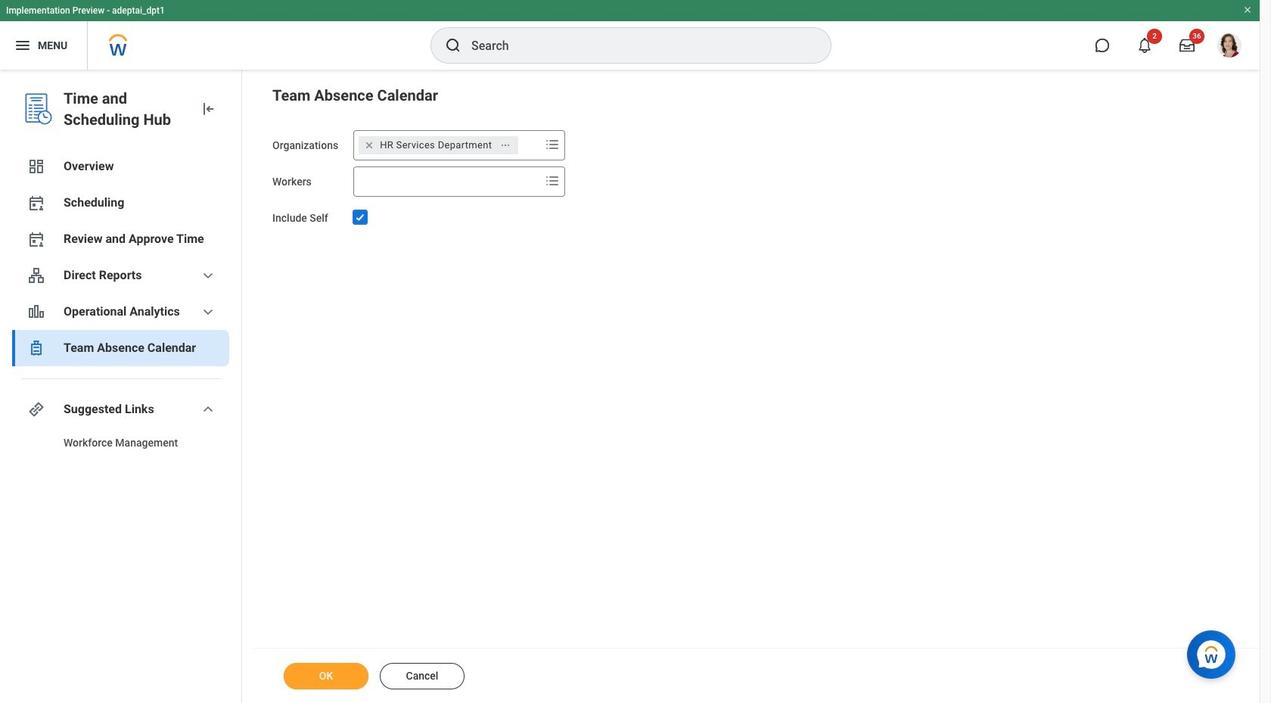 Task type: vqa. For each thing, say whether or not it's contained in the screenshot.
HR Services Department element
yes



Task type: locate. For each thing, give the bounding box(es) containing it.
calendar user solid image
[[27, 230, 45, 248]]

0 vertical spatial chevron down small image
[[199, 266, 217, 285]]

prompts image
[[544, 135, 562, 154], [544, 172, 562, 190]]

hr services department element
[[380, 139, 492, 152]]

close environment banner image
[[1244, 5, 1253, 14]]

1 chevron down small image from the top
[[199, 266, 217, 285]]

2 chevron down small image from the top
[[199, 303, 217, 321]]

1 vertical spatial prompts image
[[544, 172, 562, 190]]

banner
[[0, 0, 1260, 70]]

2 vertical spatial chevron down small image
[[199, 400, 217, 419]]

transformation import image
[[199, 100, 217, 118]]

3 chevron down small image from the top
[[199, 400, 217, 419]]

view team image
[[27, 266, 45, 285]]

chevron down small image
[[199, 266, 217, 285], [199, 303, 217, 321], [199, 400, 217, 419]]

chevron down small image for view team image
[[199, 266, 217, 285]]

related actions image
[[501, 140, 511, 151]]

1 vertical spatial chevron down small image
[[199, 303, 217, 321]]

check small image
[[351, 208, 370, 226]]

calendar user solid image
[[27, 194, 45, 212]]

time and scheduling hub element
[[64, 88, 187, 130]]

chevron down small image for chart image
[[199, 303, 217, 321]]

dashboard image
[[27, 157, 45, 176]]

0 vertical spatial prompts image
[[544, 135, 562, 154]]



Task type: describe. For each thing, give the bounding box(es) containing it.
1 prompts image from the top
[[544, 135, 562, 154]]

notifications large image
[[1138, 38, 1153, 53]]

x small image
[[362, 138, 377, 153]]

inbox large image
[[1180, 38, 1195, 53]]

hr services department, press delete to clear value. option
[[359, 136, 519, 154]]

profile logan mcneil image
[[1218, 33, 1242, 61]]

justify image
[[14, 36, 32, 55]]

navigation pane region
[[0, 70, 242, 703]]

link image
[[27, 400, 45, 419]]

chart image
[[27, 303, 45, 321]]

Search Workday  search field
[[472, 29, 800, 62]]

chevron down small image for link icon at the left of page
[[199, 400, 217, 419]]

task timeoff image
[[27, 339, 45, 357]]

2 prompts image from the top
[[544, 172, 562, 190]]

Search field
[[354, 168, 541, 195]]

search image
[[444, 36, 463, 55]]



